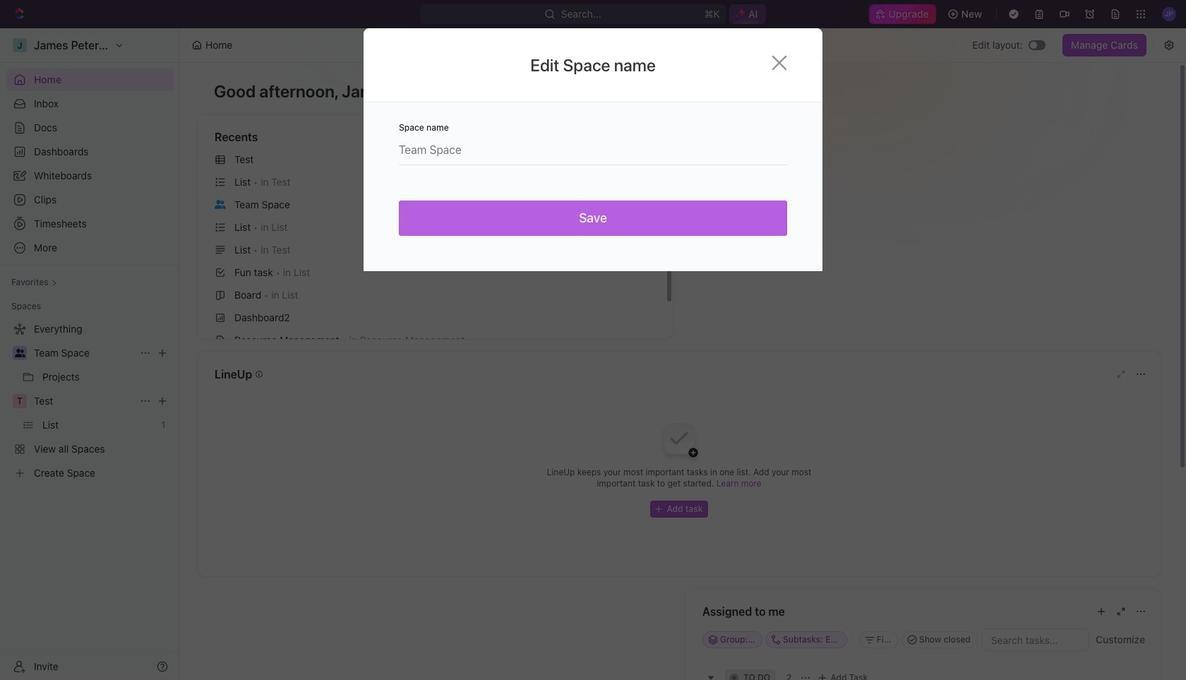 Task type: locate. For each thing, give the bounding box(es) containing it.
1 vertical spatial user group image
[[14, 349, 25, 357]]

0 horizontal spatial user group image
[[14, 349, 25, 357]]

tree inside 'sidebar' navigation
[[6, 318, 174, 485]]

1 horizontal spatial user group image
[[215, 200, 226, 209]]

0 vertical spatial user group image
[[215, 200, 226, 209]]

user group image inside 'sidebar' navigation
[[14, 349, 25, 357]]

dialog
[[364, 28, 823, 271]]

tree
[[6, 318, 174, 485]]

user group image
[[215, 200, 226, 209], [14, 349, 25, 357]]

sidebar navigation
[[0, 28, 180, 680]]



Task type: describe. For each thing, give the bounding box(es) containing it.
Search tasks... text field
[[983, 629, 1089, 651]]

Enter Space na﻿me text field
[[399, 132, 788, 165]]

test, , element
[[13, 394, 27, 408]]



Task type: vqa. For each thing, say whether or not it's contained in the screenshot.
Team Space related to Team Space link
no



